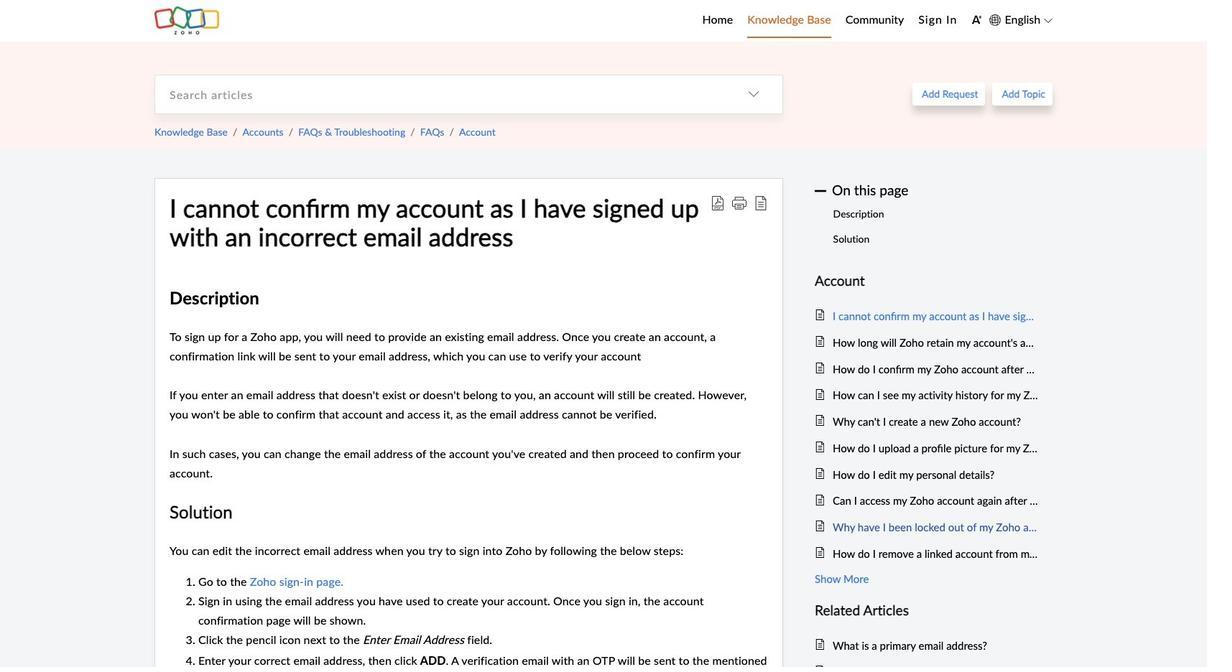Task type: describe. For each thing, give the bounding box(es) containing it.
2 heading from the top
[[815, 600, 1038, 622]]

reader view image
[[754, 196, 768, 210]]

choose category element
[[725, 75, 782, 113]]

1 heading from the top
[[815, 270, 1038, 292]]

choose category image
[[748, 88, 759, 100]]

Search articles field
[[155, 75, 725, 113]]



Task type: locate. For each thing, give the bounding box(es) containing it.
user preference image
[[972, 14, 982, 25]]

0 vertical spatial heading
[[815, 270, 1038, 292]]

1 vertical spatial heading
[[815, 600, 1038, 622]]

user preference element
[[972, 10, 982, 32]]

heading
[[815, 270, 1038, 292], [815, 600, 1038, 622]]

choose languages element
[[990, 11, 1053, 29]]

download as pdf image
[[711, 196, 725, 210]]



Task type: vqa. For each thing, say whether or not it's contained in the screenshot.
Facebook icon
no



